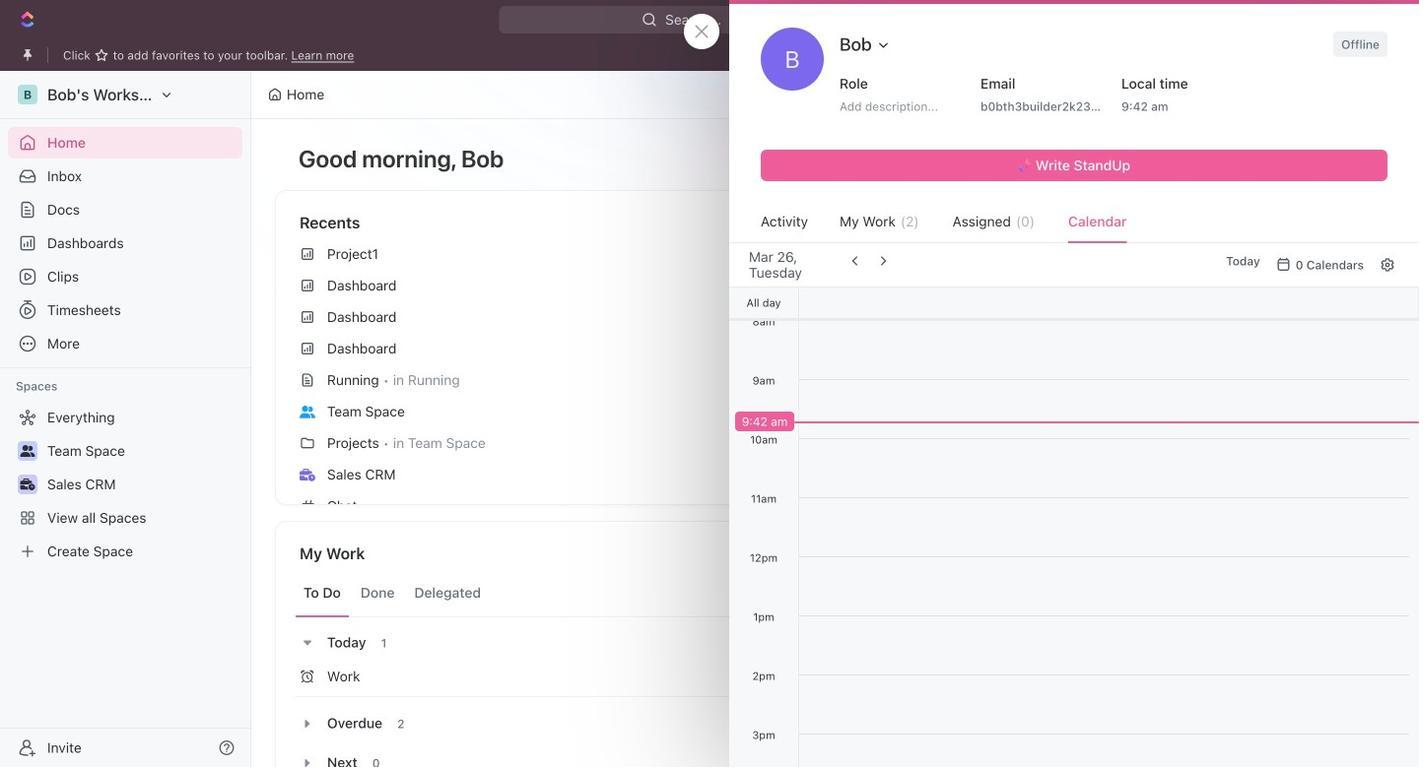 Task type: locate. For each thing, give the bounding box(es) containing it.
tree inside sidebar navigation
[[8, 402, 242, 568]]

1 vertical spatial user group image
[[20, 445, 35, 457]]

0 vertical spatial user group image
[[300, 406, 315, 418]]

tab list
[[296, 570, 807, 618]]

tree
[[8, 402, 242, 568]]

0 horizontal spatial user group image
[[20, 445, 35, 457]]

user group image up business time icon
[[300, 406, 315, 418]]

business time image
[[300, 469, 315, 482]]

user group image up business time image
[[20, 445, 35, 457]]

user group image
[[300, 406, 315, 418], [20, 445, 35, 457]]

business time image
[[20, 479, 35, 491]]

bob's workspace, , element
[[18, 85, 37, 104]]



Task type: describe. For each thing, give the bounding box(es) containing it.
user group image inside "tree"
[[20, 445, 35, 457]]

1 horizontal spatial user group image
[[300, 406, 315, 418]]

sidebar navigation
[[0, 71, 255, 768]]



Task type: vqa. For each thing, say whether or not it's contained in the screenshot.
Set Priority Image
no



